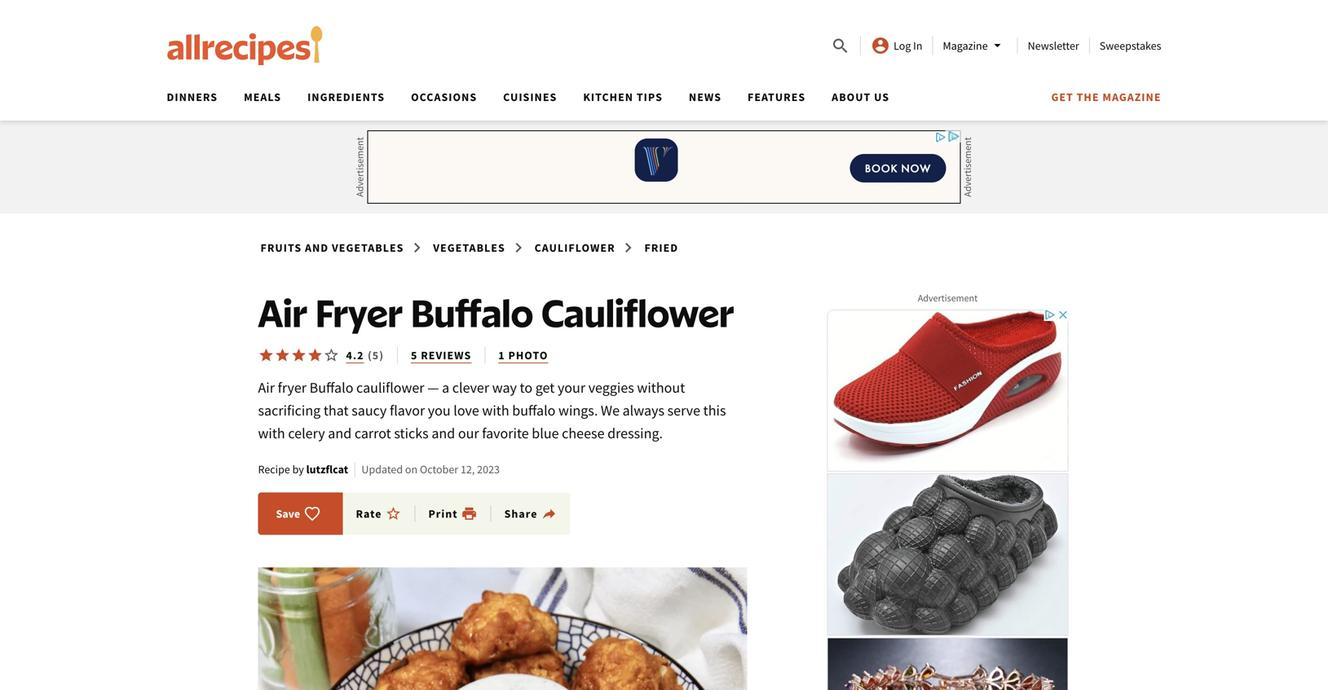 Task type: vqa. For each thing, say whether or not it's contained in the screenshot.
sacrificing
yes



Task type: describe. For each thing, give the bounding box(es) containing it.
photo
[[509, 348, 549, 363]]

1 horizontal spatial with
[[482, 402, 510, 420]]

celery
[[288, 425, 325, 443]]

4.2
[[346, 348, 364, 363]]

you
[[428, 402, 451, 420]]

sweepstakes
[[1100, 38, 1162, 53]]

1 vertical spatial star empty image
[[385, 506, 402, 522]]

5
[[411, 348, 418, 363]]

share
[[505, 507, 538, 522]]

magazine
[[943, 38, 988, 53]]

—
[[428, 379, 439, 397]]

about
[[832, 90, 872, 104]]

print
[[429, 507, 458, 522]]

and right fruits
[[305, 241, 329, 255]]

this
[[704, 402, 726, 420]]

love
[[454, 402, 480, 420]]

1 star image from the left
[[258, 348, 275, 364]]

rate
[[356, 507, 382, 522]]

12,
[[461, 463, 475, 477]]

updated
[[362, 463, 403, 477]]

meals link
[[244, 90, 282, 104]]

news link
[[689, 90, 722, 104]]

magazine
[[1103, 90, 1162, 104]]

your
[[558, 379, 586, 397]]

favorite
[[482, 425, 529, 443]]

caret_down image
[[988, 36, 1008, 55]]

1 vertical spatial advertisement region
[[826, 308, 1071, 691]]

save
[[276, 507, 300, 522]]

cauliflower link
[[532, 237, 618, 259]]

and down you
[[432, 425, 455, 443]]

star image
[[291, 348, 307, 364]]

fried
[[645, 241, 679, 255]]

lutzflcat
[[306, 463, 348, 477]]

tips
[[637, 90, 663, 104]]

1 vegetables from the left
[[332, 241, 404, 255]]

dinners link
[[167, 90, 218, 104]]

blue
[[532, 425, 559, 443]]

october
[[420, 463, 459, 477]]

1 photo
[[499, 348, 549, 363]]

fruits and vegetables link
[[258, 237, 407, 259]]

reviews
[[421, 348, 472, 363]]

recipe by lutzflcat
[[258, 463, 348, 477]]

we
[[601, 402, 620, 420]]

kitchen
[[584, 90, 634, 104]]

sweepstakes link
[[1100, 38, 1162, 53]]

share button
[[505, 506, 558, 522]]

share image
[[541, 506, 558, 522]]

a
[[442, 379, 450, 397]]

clever
[[453, 379, 490, 397]]

chevron_right image for fruits and vegetables
[[407, 238, 427, 258]]

ingredients link
[[308, 90, 385, 104]]

always
[[623, 402, 665, 420]]

banner containing log in
[[0, 0, 1329, 121]]

newsletter
[[1028, 38, 1080, 53]]

sacrificing
[[258, 402, 321, 420]]

3 star image from the left
[[307, 348, 323, 364]]

kitchen tips
[[584, 90, 663, 104]]

cuisines
[[503, 90, 557, 104]]

vegetables link
[[431, 237, 508, 259]]

buffalo cauliflower appetizer with dip image
[[258, 568, 748, 691]]

buffalo for cauliflower
[[310, 379, 354, 397]]

wings.
[[559, 402, 598, 420]]

meals
[[244, 90, 282, 104]]

saucy
[[352, 402, 387, 420]]

about us link
[[832, 90, 890, 104]]

home image
[[167, 26, 323, 65]]

get the magazine link
[[1052, 90, 1162, 104]]

1 vertical spatial cauliflower
[[542, 290, 735, 337]]

magazine button
[[943, 36, 1008, 55]]

sticks
[[394, 425, 429, 443]]

fryer
[[278, 379, 307, 397]]

account image
[[871, 36, 891, 55]]



Task type: locate. For each thing, give the bounding box(es) containing it.
chevron_right image right vegetables "link"
[[509, 238, 528, 258]]

2023
[[477, 463, 500, 477]]

fruits and vegetables
[[261, 241, 404, 255]]

buffalo
[[513, 402, 556, 420]]

advertisement region
[[368, 131, 961, 204], [826, 308, 1071, 691]]

updated on october 12, 2023
[[362, 463, 500, 477]]

0 horizontal spatial chevron_right image
[[407, 238, 427, 258]]

flavor
[[390, 402, 425, 420]]

chevron_right image left vegetables "link"
[[407, 238, 427, 258]]

3 chevron_right image from the left
[[619, 238, 638, 258]]

1 vertical spatial buffalo
[[310, 379, 354, 397]]

0 horizontal spatial with
[[258, 425, 285, 443]]

star image left star icon
[[258, 348, 275, 364]]

2 chevron_right image from the left
[[509, 238, 528, 258]]

with down way
[[482, 402, 510, 420]]

get
[[1052, 90, 1074, 104]]

air left fryer
[[258, 379, 275, 397]]

our
[[458, 425, 479, 443]]

air inside air fryer buffalo cauliflower — a clever way to get your veggies without sacrificing that saucy flavor you love with buffalo wings. we always serve this with celery and carrot sticks and our favorite blue cheese dressing.
[[258, 379, 275, 397]]

get the magazine
[[1052, 90, 1162, 104]]

about us
[[832, 90, 890, 104]]

occasions link
[[411, 90, 477, 104]]

0 vertical spatial buffalo
[[411, 290, 534, 337]]

buffalo for cauliflower
[[411, 290, 534, 337]]

1
[[499, 348, 506, 363]]

in
[[914, 38, 923, 53]]

1 horizontal spatial buffalo
[[411, 290, 534, 337]]

occasions
[[411, 90, 477, 104]]

dinners
[[167, 90, 218, 104]]

that
[[324, 402, 349, 420]]

1 air from the top
[[258, 290, 308, 337]]

4.2 (5)
[[346, 348, 384, 363]]

log in link
[[871, 36, 923, 55]]

banner
[[0, 0, 1329, 121]]

chevron_right image left fried
[[619, 238, 638, 258]]

cauliflower
[[357, 379, 425, 397]]

features link
[[748, 90, 806, 104]]

newsletter button
[[1028, 38, 1080, 53]]

serve
[[668, 402, 701, 420]]

0 vertical spatial cauliflower
[[535, 241, 616, 255]]

veggies
[[589, 379, 635, 397]]

save button
[[271, 506, 326, 522]]

(5)
[[368, 348, 384, 363]]

print image
[[461, 506, 478, 522]]

kitchen tips link
[[584, 90, 663, 104]]

1 horizontal spatial vegetables
[[433, 241, 506, 255]]

vegetables up air fryer buffalo cauliflower
[[433, 241, 506, 255]]

news
[[689, 90, 722, 104]]

buffalo up 'reviews'
[[411, 290, 534, 337]]

search image
[[831, 36, 851, 56]]

cuisines link
[[503, 90, 557, 104]]

fruits
[[261, 241, 302, 255]]

the
[[1077, 90, 1100, 104]]

without
[[637, 379, 686, 397]]

way
[[493, 379, 517, 397]]

star empty image left 4.2
[[323, 348, 340, 364]]

recipe
[[258, 463, 290, 477]]

chevron_right image for vegetables
[[509, 238, 528, 258]]

2 air from the top
[[258, 379, 275, 397]]

chevron_right image for cauliflower
[[619, 238, 638, 258]]

favorite image
[[304, 506, 321, 522]]

vegetables up the fryer
[[332, 241, 404, 255]]

1 chevron_right image from the left
[[407, 238, 427, 258]]

with down the sacrificing
[[258, 425, 285, 443]]

0 vertical spatial advertisement region
[[368, 131, 961, 204]]

1 vertical spatial with
[[258, 425, 285, 443]]

2 vegetables from the left
[[433, 241, 506, 255]]

log in
[[894, 38, 923, 53]]

0 vertical spatial air
[[258, 290, 308, 337]]

0 vertical spatial with
[[482, 402, 510, 420]]

star empty image right "rate"
[[385, 506, 402, 522]]

0 horizontal spatial vegetables
[[332, 241, 404, 255]]

fried link
[[642, 237, 681, 259]]

cheese
[[562, 425, 605, 443]]

rate button
[[356, 506, 416, 522]]

2 star image from the left
[[275, 348, 291, 364]]

0 horizontal spatial star empty image
[[323, 348, 340, 364]]

ingredients
[[308, 90, 385, 104]]

air fryer buffalo cauliflower
[[258, 290, 735, 337]]

air for air fryer buffalo cauliflower — a clever way to get your veggies without sacrificing that saucy flavor you love with buffalo wings. we always serve this with celery and carrot sticks and our favorite blue cheese dressing.
[[258, 379, 275, 397]]

and down that
[[328, 425, 352, 443]]

and
[[305, 241, 329, 255], [328, 425, 352, 443], [432, 425, 455, 443]]

buffalo inside air fryer buffalo cauliflower — a clever way to get your veggies without sacrificing that saucy flavor you love with buffalo wings. we always serve this with celery and carrot sticks and our favorite blue cheese dressing.
[[310, 379, 354, 397]]

with
[[482, 402, 510, 420], [258, 425, 285, 443]]

1 vertical spatial air
[[258, 379, 275, 397]]

navigation
[[154, 85, 1162, 121]]

air
[[258, 290, 308, 337], [258, 379, 275, 397]]

print button
[[429, 506, 478, 522]]

2 horizontal spatial chevron_right image
[[619, 238, 638, 258]]

air up star icon
[[258, 290, 308, 337]]

cauliflower
[[535, 241, 616, 255], [542, 290, 735, 337]]

star image left 4.2
[[307, 348, 323, 364]]

air fryer buffalo cauliflower — a clever way to get your veggies without sacrificing that saucy flavor you love with buffalo wings. we always serve this with celery and carrot sticks and our favorite blue cheese dressing.
[[258, 379, 726, 443]]

on
[[405, 463, 418, 477]]

1 horizontal spatial chevron_right image
[[509, 238, 528, 258]]

0 vertical spatial star empty image
[[323, 348, 340, 364]]

carrot
[[355, 425, 391, 443]]

air for air fryer buffalo cauliflower
[[258, 290, 308, 337]]

navigation inside banner
[[154, 85, 1162, 121]]

star image
[[258, 348, 275, 364], [275, 348, 291, 364], [307, 348, 323, 364]]

by
[[293, 463, 304, 477]]

get
[[536, 379, 555, 397]]

navigation containing dinners
[[154, 85, 1162, 121]]

0 horizontal spatial buffalo
[[310, 379, 354, 397]]

star image up fryer
[[275, 348, 291, 364]]

chevron_right image
[[407, 238, 427, 258], [509, 238, 528, 258], [619, 238, 638, 258]]

1 horizontal spatial star empty image
[[385, 506, 402, 522]]

log
[[894, 38, 912, 53]]

buffalo up that
[[310, 379, 354, 397]]

us
[[875, 90, 890, 104]]

features
[[748, 90, 806, 104]]

5 reviews
[[411, 348, 472, 363]]

vegetables inside "link"
[[433, 241, 506, 255]]

to
[[520, 379, 533, 397]]

star empty image
[[323, 348, 340, 364], [385, 506, 402, 522]]

dressing.
[[608, 425, 663, 443]]

buffalo
[[411, 290, 534, 337], [310, 379, 354, 397]]



